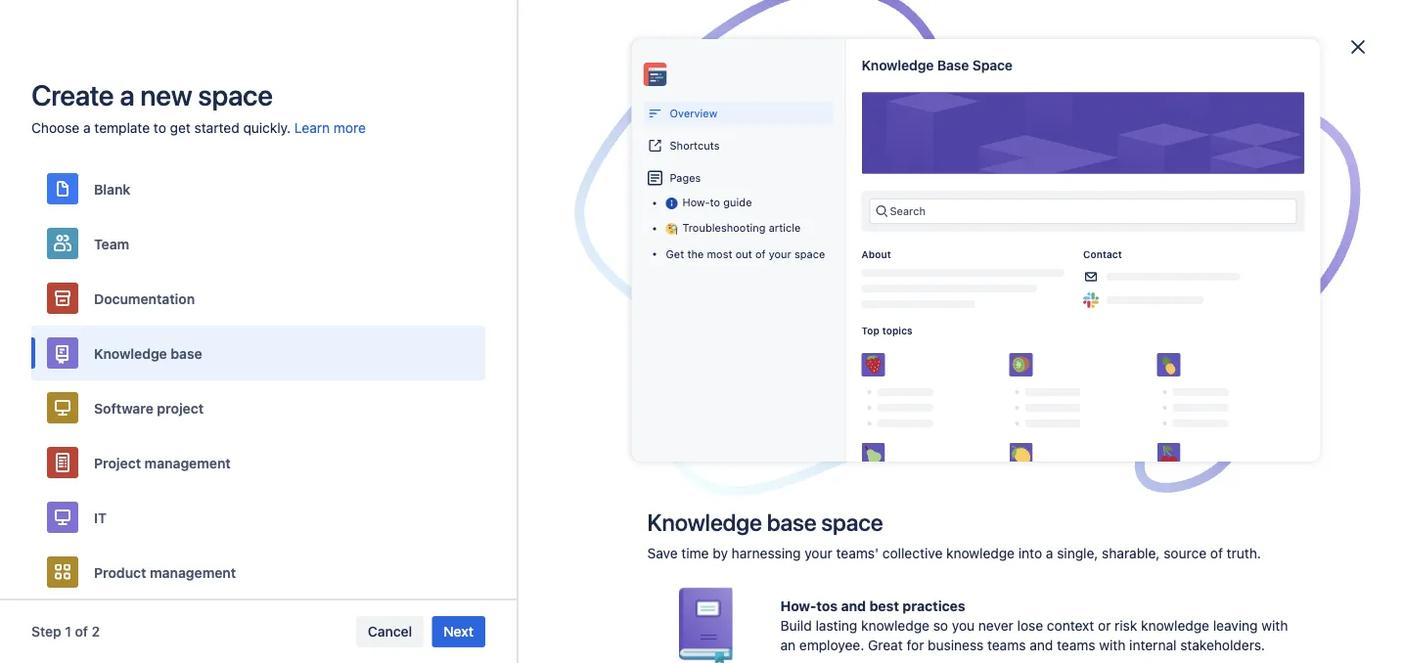 Task type: vqa. For each thing, say whether or not it's contained in the screenshot.
'Back to project'
no



Task type: describe. For each thing, give the bounding box(es) containing it.
1 horizontal spatial create
[[766, 19, 809, 35]]

banner containing invite people
[[0, 0, 1405, 55]]

search
[[890, 205, 926, 218]]

get the most out of your space
[[666, 248, 825, 261]]

watching
[[800, 428, 855, 443]]

overview
[[670, 107, 717, 120]]

it
[[94, 510, 107, 526]]

:face_with_monocle: image
[[666, 223, 678, 235]]

time
[[681, 545, 709, 562]]

the
[[687, 248, 704, 261]]

watching button
[[792, 423, 863, 448]]

sharable,
[[1102, 545, 1160, 562]]

a inside popup button
[[1090, 90, 1098, 106]]

invite people button
[[636, 11, 742, 43]]

it button
[[31, 490, 485, 545]]

single,
[[1057, 545, 1098, 562]]

personal
[[1021, 428, 1072, 443]]

product management button
[[31, 545, 485, 600]]

started
[[194, 120, 239, 136]]

product
[[94, 564, 146, 580]]

more
[[334, 120, 366, 136]]

internal
[[1129, 637, 1177, 654]]

lasting
[[816, 618, 857, 634]]

2 horizontal spatial knowledge
[[1141, 618, 1209, 634]]

my
[[452, 263, 471, 279]]

risk
[[1115, 618, 1137, 634]]

software project button
[[31, 381, 485, 435]]

product management
[[94, 564, 236, 580]]

base for knowledge base
[[171, 345, 202, 361]]

practices
[[902, 598, 965, 614]]

cancel button
[[356, 616, 424, 648]]

stakeholders.
[[1180, 637, 1265, 654]]

step 1 of 2
[[31, 624, 100, 640]]

tos
[[816, 598, 838, 614]]

best
[[869, 598, 899, 614]]

close image
[[1346, 35, 1370, 59]]

get
[[666, 248, 684, 261]]

management for project management
[[144, 455, 231, 471]]

blank button
[[31, 161, 485, 216]]

collective
[[882, 545, 943, 562]]

harnessing
[[732, 545, 801, 562]]

quickly.
[[243, 120, 291, 136]]

pages
[[670, 171, 701, 184]]

software
[[94, 400, 153, 416]]

cancel
[[368, 624, 412, 640]]

invite
[[648, 19, 683, 35]]

template
[[94, 120, 150, 136]]

top
[[862, 325, 879, 336]]

teams'
[[836, 545, 879, 562]]

an
[[780, 637, 796, 654]]

knowledge inside knowledge base button
[[94, 345, 167, 361]]

learn more link
[[294, 118, 366, 138]]

personal button
[[1013, 423, 1080, 448]]

troubleshooting
[[682, 222, 766, 234]]

spaces
[[253, 83, 345, 116]]

create a space
[[1043, 90, 1140, 106]]

broken magnifying glass image
[[637, 490, 768, 663]]

space inside create a new space choose a template to get started quickly. learn more
[[198, 78, 273, 112]]

all spaces region
[[253, 350, 1152, 663]]

starred image
[[570, 235, 594, 258]]

topics
[[882, 325, 913, 336]]

team button
[[31, 216, 485, 271]]

settings icon image
[[1317, 15, 1340, 39]]

create link
[[754, 11, 821, 43]]

knowledge base space save time by harnessing your teams' collective knowledge into a single, sharable, source of truth.
[[647, 509, 1261, 562]]

Search field
[[1033, 11, 1229, 43]]

article
[[769, 222, 801, 234]]

contact
[[1083, 249, 1122, 260]]

all for all spaces
[[253, 353, 280, 381]]

2
[[92, 624, 100, 640]]

out
[[735, 248, 752, 261]]

all spaces
[[253, 353, 359, 381]]

software project
[[94, 400, 204, 416]]

create a new space dialog
[[0, 0, 1405, 663]]

to inside create a new space choose a template to get started quickly. learn more
[[154, 120, 166, 136]]

for
[[907, 637, 924, 654]]

1
[[65, 624, 71, 640]]

a right "choose" on the top left
[[83, 120, 91, 136]]

build
[[780, 618, 812, 634]]

base
[[937, 57, 969, 73]]

a up template
[[120, 78, 134, 112]]

space for my
[[503, 263, 541, 279]]

base for knowledge base space save time by harnessing your teams' collective knowledge into a single, sharable, source of truth.
[[767, 509, 816, 536]]

top topics
[[862, 325, 913, 336]]

documentation button
[[31, 271, 485, 326]]

team
[[94, 236, 129, 252]]

knowledge base button
[[31, 326, 485, 381]]

create a space button
[[1031, 82, 1152, 114]]

first
[[475, 263, 499, 279]]

your spaces region
[[253, 146, 1152, 324]]

0 vertical spatial your
[[769, 248, 791, 261]]

never
[[978, 618, 1014, 634]]

2 teams from the left
[[1057, 637, 1095, 654]]



Task type: locate. For each thing, give the bounding box(es) containing it.
create right people
[[766, 19, 809, 35]]

1 horizontal spatial knowledge
[[647, 509, 762, 536]]

teams down context
[[1057, 637, 1095, 654]]

1 vertical spatial to
[[710, 196, 720, 209]]

1 horizontal spatial teams
[[1057, 637, 1095, 654]]

your
[[769, 248, 791, 261], [805, 545, 832, 562]]

knowledge
[[862, 57, 934, 73], [94, 345, 167, 361], [647, 509, 762, 536]]

or
[[1098, 618, 1111, 634]]

of right out
[[755, 248, 766, 261]]

guide
[[723, 196, 752, 209]]

to left get
[[154, 120, 166, 136]]

2 horizontal spatial create
[[1043, 90, 1086, 106]]

with right leaving
[[1261, 618, 1288, 634]]

about
[[862, 249, 891, 260]]

base
[[171, 345, 202, 361], [767, 509, 816, 536]]

1 teams from the left
[[987, 637, 1026, 654]]

most
[[707, 248, 732, 261]]

0 horizontal spatial base
[[171, 345, 202, 361]]

all left categories
[[464, 426, 480, 443]]

knowledge base space
[[862, 57, 1013, 73]]

knowledge up great on the right
[[861, 618, 929, 634]]

management down the project on the bottom left of page
[[144, 455, 231, 471]]

employee.
[[799, 637, 864, 654]]

space up teams'
[[821, 509, 883, 536]]

of inside knowledge base space save time by harnessing your teams' collective knowledge into a single, sharable, source of truth.
[[1210, 545, 1223, 562]]

source
[[1164, 545, 1206, 562]]

1 horizontal spatial of
[[755, 248, 766, 261]]

0 horizontal spatial create
[[31, 78, 114, 112]]

0 vertical spatial with
[[1261, 618, 1288, 634]]

0 horizontal spatial teams
[[987, 637, 1026, 654]]

leaving
[[1213, 618, 1258, 634]]

1 horizontal spatial knowledge
[[946, 545, 1015, 562]]

1 horizontal spatial how-
[[780, 598, 816, 614]]

space down search field
[[1101, 90, 1140, 106]]

2 horizontal spatial of
[[1210, 545, 1223, 562]]

knowledge left 'base'
[[862, 57, 934, 73]]

knowledge base
[[94, 345, 202, 361]]

create inside create a new space choose a template to get started quickly. learn more
[[31, 78, 114, 112]]

space inside knowledge base space save time by harnessing your teams' collective knowledge into a single, sharable, source of truth.
[[821, 509, 883, 536]]

so
[[933, 618, 948, 634]]

space inside region
[[503, 263, 541, 279]]

0 vertical spatial knowledge
[[862, 57, 934, 73]]

0 vertical spatial how-
[[682, 196, 710, 209]]

knowledge left into
[[946, 545, 1015, 562]]

create for new
[[31, 78, 114, 112]]

0 horizontal spatial your
[[769, 248, 791, 261]]

to
[[154, 120, 166, 136], [710, 196, 720, 209]]

project
[[157, 400, 204, 416]]

1 horizontal spatial and
[[1030, 637, 1053, 654]]

0 vertical spatial base
[[171, 345, 202, 361]]

a right into
[[1046, 545, 1053, 562]]

your inside knowledge base space save time by harnessing your teams' collective knowledge into a single, sharable, source of truth.
[[805, 545, 832, 562]]

and
[[841, 598, 866, 614], [1030, 637, 1053, 654]]

0 horizontal spatial with
[[1099, 637, 1126, 654]]

project management button
[[31, 435, 485, 490]]

next button
[[432, 616, 485, 648]]

0 vertical spatial all
[[253, 353, 280, 381]]

management for product management
[[150, 564, 236, 580]]

teams down never
[[987, 637, 1026, 654]]

categories
[[483, 426, 550, 443]]

learn
[[294, 120, 330, 136]]

all categories
[[464, 426, 550, 443]]

management right product
[[150, 564, 236, 580]]

project management
[[94, 455, 231, 471]]

0 horizontal spatial knowledge
[[94, 345, 167, 361]]

0 vertical spatial and
[[841, 598, 866, 614]]

all left spaces
[[253, 353, 280, 381]]

by
[[713, 545, 728, 562]]

space
[[972, 57, 1013, 73]]

:info: image
[[666, 198, 678, 209]]

invite people
[[648, 19, 731, 35]]

great
[[868, 637, 903, 654]]

1 vertical spatial how-
[[780, 598, 816, 614]]

how- up build
[[780, 598, 816, 614]]

space inside popup button
[[1101, 90, 1140, 106]]

1 horizontal spatial with
[[1261, 618, 1288, 634]]

context
[[1047, 618, 1094, 634]]

shortcuts
[[670, 139, 720, 152]]

how- inside how-tos and best practices build lasting knowledge so you never lose context or risk knowledge leaving with an employee. great for business teams and teams with internal stakeholders.
[[780, 598, 816, 614]]

2 vertical spatial knowledge
[[647, 509, 762, 536]]

1 vertical spatial knowledge
[[94, 345, 167, 361]]

of
[[755, 248, 766, 261], [1210, 545, 1223, 562], [75, 624, 88, 640]]

0 horizontal spatial of
[[75, 624, 88, 640]]

0 vertical spatial of
[[755, 248, 766, 261]]

create inside popup button
[[1043, 90, 1086, 106]]

search image
[[1041, 19, 1057, 35]]

0 horizontal spatial and
[[841, 598, 866, 614]]

knowledge up time
[[647, 509, 762, 536]]

knowledge
[[946, 545, 1015, 562], [861, 618, 929, 634], [1141, 618, 1209, 634]]

2 vertical spatial of
[[75, 624, 88, 640]]

knowledge for space
[[647, 509, 762, 536]]

jhgcxhj link
[[616, 185, 789, 308]]

base inside knowledge base space save time by harnessing your teams' collective knowledge into a single, sharable, source of truth.
[[767, 509, 816, 536]]

to left the guide
[[710, 196, 720, 209]]

space for knowledge
[[821, 509, 883, 536]]

starred button
[[867, 423, 926, 448]]

business
[[928, 637, 984, 654]]

banner
[[0, 0, 1405, 55]]

a down search field
[[1090, 90, 1098, 106]]

create
[[766, 19, 809, 35], [31, 78, 114, 112], [1043, 90, 1086, 106]]

your down article
[[769, 248, 791, 261]]

how-
[[682, 196, 710, 209], [780, 598, 816, 614]]

0 vertical spatial to
[[154, 120, 166, 136]]

knowledge inside knowledge base space save time by harnessing your teams' collective knowledge into a single, sharable, source of truth.
[[647, 509, 762, 536]]

create up "choose" on the top left
[[31, 78, 114, 112]]

0 horizontal spatial all
[[253, 353, 280, 381]]

blank
[[94, 181, 131, 197]]

starred
[[875, 428, 919, 443]]

0 vertical spatial management
[[144, 455, 231, 471]]

2 horizontal spatial knowledge
[[862, 57, 934, 73]]

lose
[[1017, 618, 1043, 634]]

:info: image
[[666, 198, 678, 209]]

how- for to
[[682, 196, 710, 209]]

spaces
[[285, 353, 359, 381]]

how- right :info: image
[[682, 196, 710, 209]]

0 horizontal spatial to
[[154, 120, 166, 136]]

people
[[687, 19, 731, 35]]

all for all categories
[[464, 426, 480, 443]]

my first space
[[452, 263, 541, 279]]

with down the or
[[1099, 637, 1126, 654]]

1 vertical spatial management
[[150, 564, 236, 580]]

into
[[1018, 545, 1042, 562]]

management
[[144, 455, 231, 471], [150, 564, 236, 580]]

0 horizontal spatial knowledge
[[861, 618, 929, 634]]

create a new space choose a template to get started quickly. learn more
[[31, 78, 366, 136]]

knowledge up internal
[[1141, 618, 1209, 634]]

1 horizontal spatial all
[[464, 426, 480, 443]]

and up lasting
[[841, 598, 866, 614]]

base up the project on the bottom left of page
[[171, 345, 202, 361]]

new
[[140, 78, 192, 112]]

space
[[198, 78, 273, 112], [1101, 90, 1140, 106], [794, 248, 825, 261], [503, 263, 541, 279], [821, 509, 883, 536]]

you
[[952, 618, 975, 634]]

1 horizontal spatial base
[[767, 509, 816, 536]]

create down search image
[[1043, 90, 1086, 106]]

knowledge up software
[[94, 345, 167, 361]]

space right first
[[503, 263, 541, 279]]

of right the 1 on the bottom
[[75, 624, 88, 640]]

0 horizontal spatial how-
[[682, 196, 710, 209]]

of left truth.
[[1210, 545, 1223, 562]]

1 vertical spatial base
[[767, 509, 816, 536]]

how- for tos
[[780, 598, 816, 614]]

1 vertical spatial your
[[805, 545, 832, 562]]

1 vertical spatial and
[[1030, 637, 1053, 654]]

1 vertical spatial of
[[1210, 545, 1223, 562]]

space up started
[[198, 78, 273, 112]]

your left teams'
[[805, 545, 832, 562]]

project
[[94, 455, 141, 471]]

base inside knowledge base button
[[171, 345, 202, 361]]

a inside knowledge base space save time by harnessing your teams' collective knowledge into a single, sharable, source of truth.
[[1046, 545, 1053, 562]]

space down article
[[794, 248, 825, 261]]

create for space
[[1043, 90, 1086, 106]]

get
[[170, 120, 191, 136]]

choose
[[31, 120, 79, 136]]

knowledge inside knowledge base space save time by harnessing your teams' collective knowledge into a single, sharable, source of truth.
[[946, 545, 1015, 562]]

knowledge for space
[[862, 57, 934, 73]]

step
[[31, 624, 61, 640]]

my first space link
[[435, 185, 608, 308]]

and down lose
[[1030, 637, 1053, 654]]

management inside 'button'
[[150, 564, 236, 580]]

base up the harnessing
[[767, 509, 816, 536]]

documentation
[[94, 290, 195, 306]]

:face_with_monocle: image
[[666, 223, 678, 235]]

space for create
[[1101, 90, 1140, 106]]

1 horizontal spatial to
[[710, 196, 720, 209]]

save
[[647, 545, 678, 562]]

next
[[443, 624, 474, 640]]

1 vertical spatial with
[[1099, 637, 1126, 654]]

how-tos and best practices build lasting knowledge so you never lose context or risk knowledge leaving with an employee. great for business teams and teams with internal stakeholders.
[[780, 598, 1288, 654]]

1 horizontal spatial your
[[805, 545, 832, 562]]

truth.
[[1227, 545, 1261, 562]]

1 vertical spatial all
[[464, 426, 480, 443]]

management inside button
[[144, 455, 231, 471]]

how-to guide
[[682, 196, 752, 209]]



